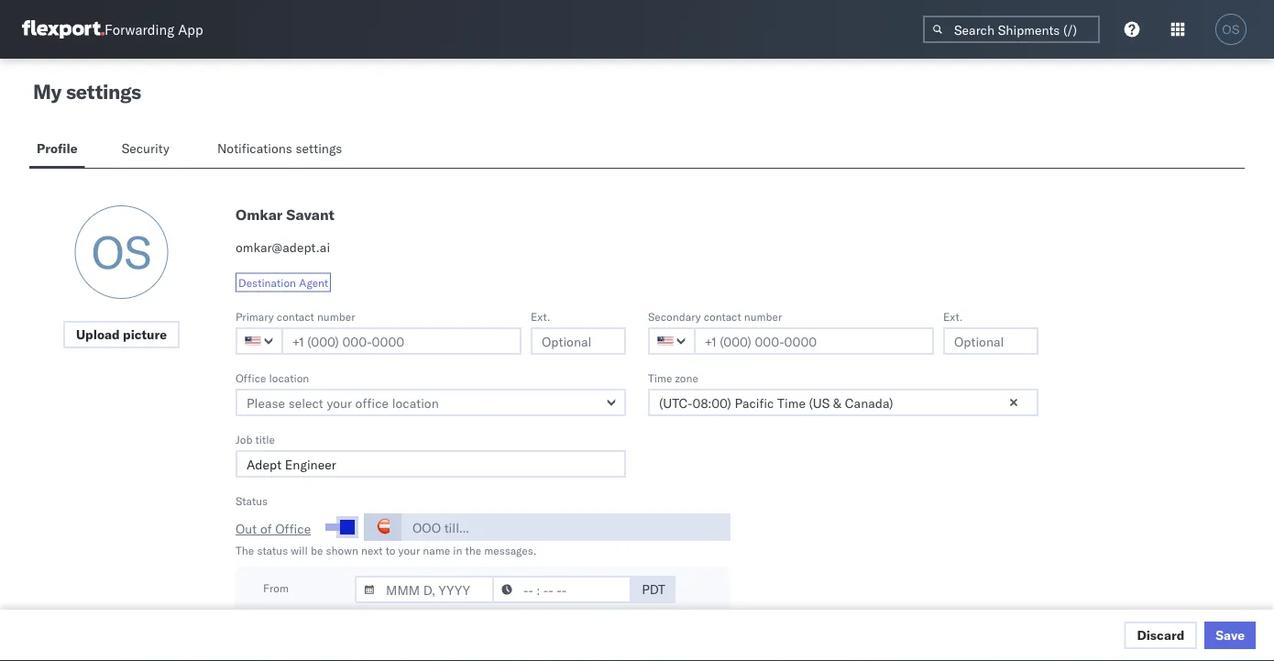 Task type: locate. For each thing, give the bounding box(es) containing it.
+1 (000) 000-0000 telephone field up (utc-08:00) pacific time (us & canada) text field
[[694, 327, 934, 355]]

2 optional telephone field from the left
[[944, 327, 1039, 355]]

be
[[311, 543, 323, 557]]

united states text field for secondary
[[648, 327, 696, 355]]

0 vertical spatial settings
[[66, 79, 141, 104]]

0 vertical spatial office
[[236, 371, 266, 385]]

+1 (000) 000-0000 telephone field up please select your office location 'text box'
[[281, 327, 522, 355]]

2 number from the left
[[744, 309, 782, 323]]

1 horizontal spatial united states text field
[[648, 327, 696, 355]]

ext.
[[531, 309, 550, 323], [944, 309, 963, 323]]

0 horizontal spatial ext.
[[531, 309, 550, 323]]

None checkbox
[[326, 524, 351, 531]]

settings for my settings
[[66, 79, 141, 104]]

0 horizontal spatial optional telephone field
[[531, 327, 626, 355]]

forwarding app
[[105, 21, 203, 38]]

0 horizontal spatial +1 (000) 000-0000 telephone field
[[281, 327, 522, 355]]

messages.
[[484, 543, 537, 557]]

united states text field for primary
[[236, 327, 283, 355]]

0 horizontal spatial contact
[[277, 309, 314, 323]]

+1 (000) 000-0000 telephone field
[[281, 327, 522, 355], [694, 327, 934, 355]]

0 horizontal spatial os
[[91, 224, 152, 280]]

2 united states text field from the left
[[648, 327, 696, 355]]

agent
[[299, 276, 328, 289]]

discard button
[[1125, 622, 1198, 649]]

number
[[317, 309, 355, 323], [744, 309, 782, 323]]

0 horizontal spatial office
[[236, 371, 266, 385]]

United States text field
[[236, 327, 283, 355], [648, 327, 696, 355]]

united states text field down secondary
[[648, 327, 696, 355]]

notifications settings
[[217, 140, 342, 156]]

os
[[1223, 22, 1240, 36], [91, 224, 152, 280]]

1 horizontal spatial number
[[744, 309, 782, 323]]

omkar
[[236, 205, 283, 224]]

1 optional telephone field from the left
[[531, 327, 626, 355]]

0 horizontal spatial settings
[[66, 79, 141, 104]]

1 united states text field from the left
[[236, 327, 283, 355]]

office
[[236, 371, 266, 385], [275, 521, 311, 537]]

location
[[269, 371, 309, 385]]

profile button
[[29, 132, 85, 168]]

1 vertical spatial settings
[[296, 140, 342, 156]]

Search Shipments (/) text field
[[923, 16, 1100, 43]]

number for primary contact number
[[317, 309, 355, 323]]

destination
[[238, 276, 296, 289]]

out
[[236, 521, 257, 537]]

1 horizontal spatial ext.
[[944, 309, 963, 323]]

0 horizontal spatial number
[[317, 309, 355, 323]]

security button
[[114, 132, 181, 168]]

security
[[122, 140, 170, 156]]

save button
[[1205, 622, 1256, 649]]

picture
[[123, 326, 167, 342]]

2 ext. from the left
[[944, 309, 963, 323]]

my settings
[[33, 79, 141, 104]]

status
[[257, 543, 288, 557]]

1 horizontal spatial os
[[1223, 22, 1240, 36]]

(UTC-08:00) Pacific Time (US & Canada) text field
[[648, 389, 1039, 416]]

office location
[[236, 371, 309, 385]]

number down agent
[[317, 309, 355, 323]]

1 horizontal spatial contact
[[704, 309, 741, 323]]

savant
[[286, 205, 334, 224]]

contact
[[277, 309, 314, 323], [704, 309, 741, 323]]

2 +1 (000) 000-0000 telephone field from the left
[[694, 327, 934, 355]]

1 ext. from the left
[[531, 309, 550, 323]]

contact for primary
[[277, 309, 314, 323]]

settings right notifications
[[296, 140, 342, 156]]

settings inside button
[[296, 140, 342, 156]]

secondary contact number
[[648, 309, 782, 323]]

omkar@adept.ai
[[236, 239, 330, 255]]

app
[[178, 21, 203, 38]]

os button
[[1210, 8, 1253, 50]]

the
[[236, 543, 254, 557]]

primary contact number
[[236, 309, 355, 323]]

upload picture button
[[63, 321, 180, 348]]

time
[[648, 371, 673, 385]]

settings
[[66, 79, 141, 104], [296, 140, 342, 156]]

contact right secondary
[[704, 309, 741, 323]]

1 contact from the left
[[277, 309, 314, 323]]

contact down destination agent
[[277, 309, 314, 323]]

the
[[465, 543, 482, 557]]

0 vertical spatial os
[[1223, 22, 1240, 36]]

1 horizontal spatial optional telephone field
[[944, 327, 1039, 355]]

Optional telephone field
[[531, 327, 626, 355], [944, 327, 1039, 355]]

office up will
[[275, 521, 311, 537]]

number right secondary
[[744, 309, 782, 323]]

1 horizontal spatial +1 (000) 000-0000 telephone field
[[694, 327, 934, 355]]

1 horizontal spatial settings
[[296, 140, 342, 156]]

office left location
[[236, 371, 266, 385]]

2 contact from the left
[[704, 309, 741, 323]]

0 horizontal spatial united states text field
[[236, 327, 283, 355]]

optional telephone field for secondary contact number
[[944, 327, 1039, 355]]

+1 (000) 000-0000 telephone field for secondary contact number
[[694, 327, 934, 355]]

1 vertical spatial office
[[275, 521, 311, 537]]

pdt
[[642, 581, 666, 597]]

Job title text field
[[236, 450, 626, 478]]

destination agent
[[238, 276, 328, 289]]

ext. for primary contact number
[[531, 309, 550, 323]]

1 +1 (000) 000-0000 telephone field from the left
[[281, 327, 522, 355]]

1 number from the left
[[317, 309, 355, 323]]

settings right my
[[66, 79, 141, 104]]

optional telephone field for primary contact number
[[531, 327, 626, 355]]

united states text field down primary
[[236, 327, 283, 355]]



Task type: describe. For each thing, give the bounding box(es) containing it.
time zone
[[648, 371, 699, 385]]

of
[[260, 521, 272, 537]]

notifications
[[217, 140, 292, 156]]

in
[[453, 543, 463, 557]]

will
[[291, 543, 308, 557]]

MMM D, YYYY text field
[[355, 576, 494, 603]]

upload
[[76, 326, 120, 342]]

os inside 'button'
[[1223, 22, 1240, 36]]

secondary
[[648, 309, 701, 323]]

1 vertical spatial os
[[91, 224, 152, 280]]

notifications settings button
[[210, 132, 357, 168]]

profile
[[37, 140, 78, 156]]

my
[[33, 79, 61, 104]]

job title
[[236, 432, 275, 446]]

Please select your office location text field
[[236, 389, 626, 416]]

omkar savant
[[236, 205, 334, 224]]

upload picture
[[76, 326, 167, 342]]

job
[[236, 432, 253, 446]]

primary
[[236, 309, 274, 323]]

title
[[255, 432, 275, 446]]

1 horizontal spatial office
[[275, 521, 311, 537]]

the status will be shown next to your name in the messages.
[[236, 543, 537, 557]]

discard
[[1137, 627, 1185, 643]]

to
[[386, 543, 396, 557]]

name
[[423, 543, 450, 557]]

shown
[[326, 543, 358, 557]]

out of office
[[236, 521, 311, 537]]

next
[[361, 543, 383, 557]]

zone
[[675, 371, 699, 385]]

flexport. image
[[22, 20, 105, 39]]

-- : -- -- text field
[[492, 576, 632, 603]]

forwarding
[[105, 21, 174, 38]]

contact for secondary
[[704, 309, 741, 323]]

forwarding app link
[[22, 20, 203, 39]]

number for secondary contact number
[[744, 309, 782, 323]]

status
[[236, 494, 268, 508]]

OOO till... text field
[[402, 513, 731, 541]]

save
[[1216, 627, 1245, 643]]

ext. for secondary contact number
[[944, 309, 963, 323]]

from
[[263, 581, 289, 595]]

+1 (000) 000-0000 telephone field for primary contact number
[[281, 327, 522, 355]]

settings for notifications settings
[[296, 140, 342, 156]]

your
[[399, 543, 420, 557]]



Task type: vqa. For each thing, say whether or not it's contained in the screenshot.
company.
no



